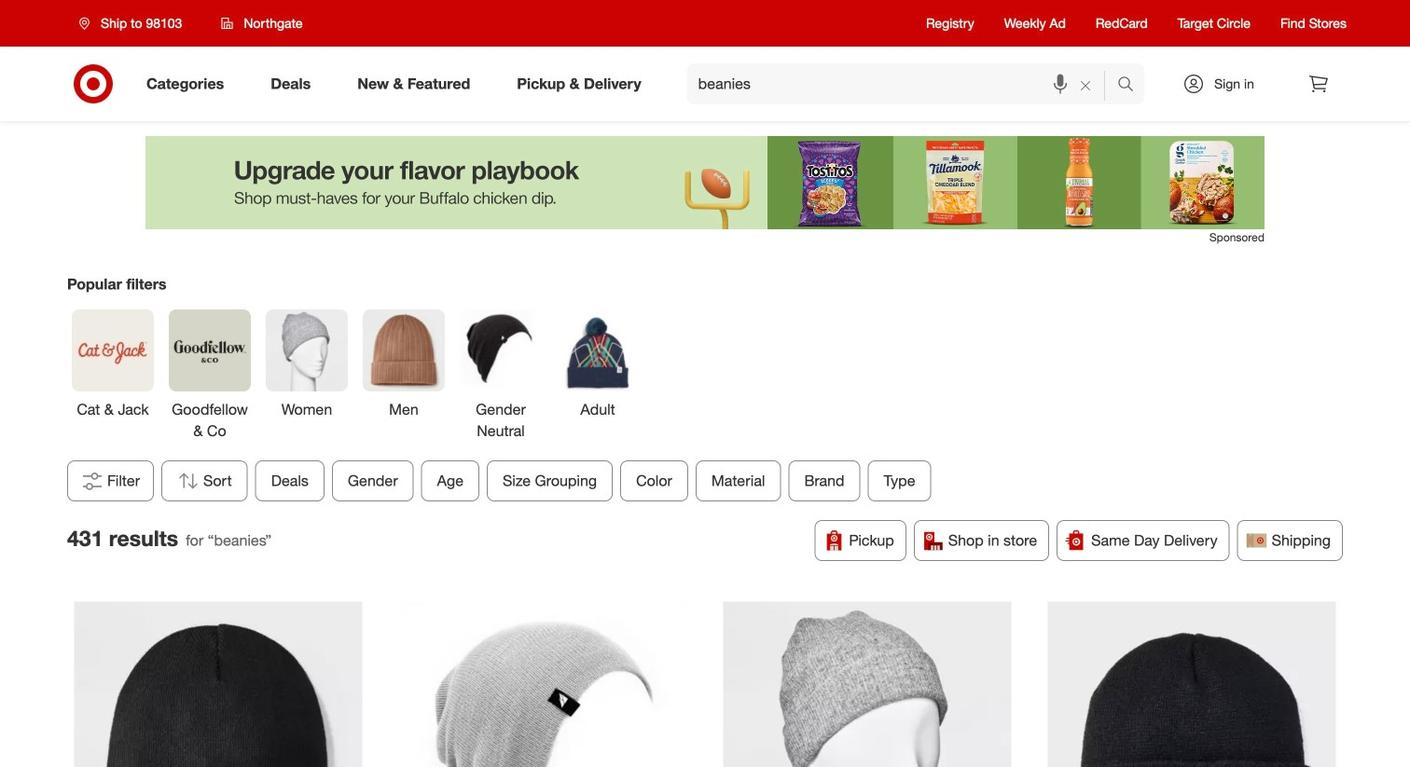 Task type: describe. For each thing, give the bounding box(es) containing it.
What can we help you find? suggestions appear below search field
[[687, 63, 1122, 105]]

rib beanie - wild fable™ heather gray image
[[724, 602, 1012, 768]]



Task type: locate. For each thing, give the bounding box(es) containing it.
men's cuff knit beanie - goodfellow & co™ image
[[1048, 602, 1337, 768], [1048, 602, 1337, 768]]

arctic gear youth lightweight beanie image
[[399, 602, 687, 768], [399, 602, 687, 768]]

advertisement element
[[146, 136, 1265, 230]]

value ribbed beanie - wild fable™ image
[[74, 602, 362, 768], [74, 602, 362, 768]]



Task type: vqa. For each thing, say whether or not it's contained in the screenshot.
Arctic Gear Youth Lightweight Beanie image
yes



